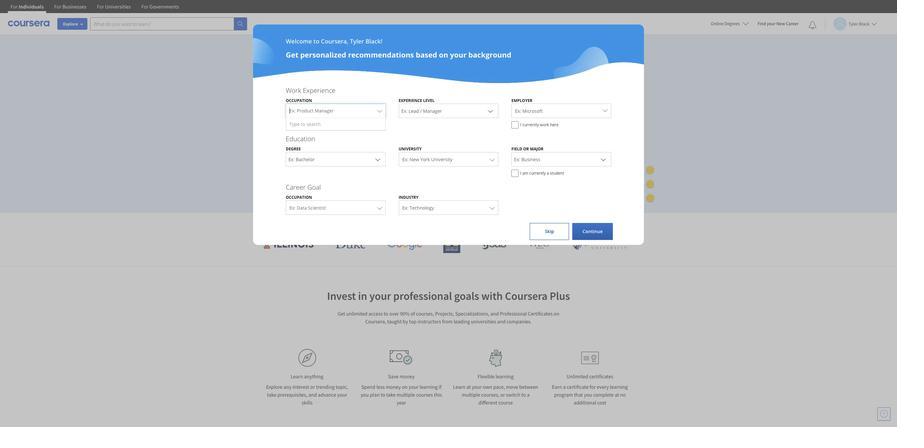 Task type: vqa. For each thing, say whether or not it's contained in the screenshot.
the you'll
no



Task type: describe. For each thing, give the bounding box(es) containing it.
chevron down image for experience level
[[487, 107, 494, 115]]

of
[[411, 311, 415, 317]]

or button
[[259, 176, 369, 182]]

occupation for career
[[286, 195, 312, 200]]

currently inside 'education' element
[[529, 171, 546, 176]]

pace,
[[493, 384, 505, 391]]

welcome
[[286, 37, 312, 45]]

type to search
[[289, 121, 321, 127]]

skills
[[302, 400, 313, 406]]

ex: for ex: product manager
[[289, 108, 296, 114]]

ex: technology
[[402, 205, 434, 211]]

coursera, inside get unlimited access to over 90% of courses, projects, specializations, and professional certificates on coursera, taught by top instructors from leading universities and companies.
[[365, 319, 386, 325]]

universities
[[105, 3, 131, 10]]

degree
[[286, 146, 301, 152]]

tyler
[[350, 37, 364, 45]]

leading inside get unlimited access to over 90% of courses, projects, specializations, and professional certificates on coursera, taught by top instructors from leading universities and companies.
[[454, 319, 470, 325]]

sas image
[[482, 239, 506, 250]]

taught
[[387, 319, 402, 325]]

topic,
[[336, 384, 348, 391]]

instructors
[[418, 319, 441, 325]]

ex: for ex: microsoft
[[515, 108, 521, 114]]

top
[[409, 319, 417, 325]]

for for universities
[[97, 3, 104, 10]]

own
[[483, 384, 492, 391]]

ready
[[317, 102, 336, 112]]

to inside learn at your own pace, move between multiple courses, or switch to a different course
[[521, 392, 526, 398]]

goals
[[454, 289, 479, 303]]

program
[[554, 392, 573, 398]]

this
[[434, 392, 442, 398]]

prerequisites,
[[277, 392, 307, 398]]

earn a certificate for every learning program that you complete at no additional cost
[[552, 384, 628, 406]]

career goal
[[286, 183, 321, 192]]

education element
[[279, 135, 618, 180]]

flexible learning image
[[484, 349, 507, 367]]

0 vertical spatial leading
[[380, 218, 407, 229]]

advance
[[318, 392, 336, 398]]

money inside spend less money on your learning if you plan to take multiple courses this year
[[386, 384, 401, 391]]

banner navigation
[[5, 0, 184, 18]]

i for i am currently a student
[[520, 171, 521, 176]]

courses, inside get unlimited access to over 90% of courses, projects, specializations, and professional certificates on coursera, taught by top instructors from leading universities and companies.
[[416, 311, 434, 317]]

to inside the unlimited access to 7,000+ world-class courses, hands-on projects, and job-ready certificate programs—all included in your subscription
[[317, 90, 324, 100]]

a inside learn at your own pace, move between multiple courses, or switch to a different course
[[527, 392, 530, 398]]

complete
[[593, 392, 614, 398]]

get personalized recommendations based on your background
[[286, 50, 511, 60]]

courses, inside the unlimited access to 7,000+ world-class courses, hands-on projects, and job-ready certificate programs—all included in your subscription
[[389, 90, 417, 100]]

i currently work here
[[520, 122, 558, 128]]

ex: microsoft
[[515, 108, 543, 114]]

get unlimited access to over 90% of courses, projects, specializations, and professional certificates on coursera, taught by top instructors from leading universities and companies.
[[338, 311, 559, 325]]

your inside the unlimited access to 7,000+ world-class courses, hands-on projects, and job-ready certificate programs—all included in your subscription
[[259, 113, 274, 123]]

on inside dialog
[[439, 50, 448, 60]]

start 7-day free trial button
[[259, 156, 327, 172]]

manager
[[315, 108, 334, 114]]

different
[[479, 400, 497, 406]]

work
[[286, 86, 301, 95]]

onboardingmodal dialog
[[0, 0, 897, 428]]

welcome to coursera, tyler black!
[[286, 37, 382, 45]]

currently inside work experience element
[[522, 122, 539, 128]]

multiple inside spend less money on your learning if you plan to take multiple courses this year
[[397, 392, 415, 398]]

black!
[[366, 37, 382, 45]]

subscription
[[276, 113, 317, 123]]

unlimited for unlimited access to 7,000+ world-class courses, hands-on projects, and job-ready certificate programs—all included in your subscription
[[259, 90, 291, 100]]

specializations,
[[455, 311, 489, 317]]

explore any interest or trending topic, take prerequisites, and advance your skills
[[266, 384, 348, 406]]

skip button
[[530, 223, 569, 240]]

universities inside get unlimited access to over 90% of courses, projects, specializations, and professional certificates on coursera, taught by top instructors from leading universities and companies.
[[471, 319, 496, 325]]

continue
[[583, 229, 603, 235]]

your inside explore any interest or trending topic, take prerequisites, and advance your skills
[[337, 392, 347, 398]]

show notifications image
[[809, 21, 817, 29]]

0 horizontal spatial with
[[481, 289, 503, 303]]

level
[[423, 98, 435, 103]]

for businesses
[[54, 3, 86, 10]]

0 horizontal spatial universities
[[409, 218, 451, 229]]

0 vertical spatial experience
[[303, 86, 335, 95]]

learn anything
[[291, 374, 323, 380]]

start 7-day free trial
[[269, 161, 317, 167]]

1 horizontal spatial with
[[511, 218, 527, 229]]

and inside the unlimited access to 7,000+ world-class courses, hands-on projects, and job-ready certificate programs—all included in your subscription
[[289, 102, 302, 112]]

search
[[306, 121, 321, 127]]

class
[[371, 90, 388, 100]]

save
[[388, 374, 399, 380]]

from
[[442, 319, 453, 325]]

flexible learning
[[478, 374, 514, 380]]

to up 'personalized'
[[314, 37, 319, 45]]

goal
[[307, 183, 321, 192]]

for for businesses
[[54, 3, 61, 10]]

to inside spend less money on your learning if you plan to take multiple courses this year
[[381, 392, 385, 398]]

unlimited certificates
[[567, 374, 613, 380]]

start
[[269, 161, 280, 167]]

get for get personalized recommendations based on your background
[[286, 50, 298, 60]]

new inside 'education' element
[[410, 157, 419, 163]]

am
[[522, 171, 528, 176]]

work experience element
[[279, 86, 618, 132]]

move
[[506, 384, 518, 391]]

1 vertical spatial in
[[358, 289, 367, 303]]

here
[[550, 122, 558, 128]]

$59 /month, cancel anytime
[[259, 145, 321, 152]]

industry
[[399, 195, 419, 200]]

career inside career goal element
[[286, 183, 306, 192]]

type
[[289, 121, 300, 127]]

any
[[284, 384, 291, 391]]

johns hopkins university image
[[572, 238, 634, 250]]

0 vertical spatial money
[[400, 374, 415, 380]]

interest
[[293, 384, 309, 391]]

that
[[574, 392, 583, 398]]

you inside earn a certificate for every learning program that you complete at no additional cost
[[584, 392, 592, 398]]

businesses
[[62, 3, 86, 10]]

spend
[[361, 384, 375, 391]]

career inside find your new career link
[[786, 21, 799, 27]]

hec paris image
[[528, 238, 551, 251]]

based
[[416, 50, 437, 60]]

i am currently a student
[[520, 171, 564, 176]]

for for governments
[[141, 3, 148, 10]]

1 vertical spatial experience
[[399, 98, 422, 103]]

on inside spend less money on your learning if you plan to take multiple courses this year
[[402, 384, 408, 391]]

data
[[297, 205, 307, 211]]

course
[[498, 400, 513, 406]]

world-
[[350, 90, 371, 100]]

and up 'university of michigan' image on the bottom of the page
[[453, 218, 467, 229]]

on inside the unlimited access to 7,000+ world-class courses, hands-on projects, and job-ready certificate programs—all included in your subscription
[[442, 90, 451, 100]]

7-
[[282, 161, 286, 167]]

ex: product manager
[[289, 108, 334, 114]]

projects,
[[259, 102, 287, 112]]



Task type: locate. For each thing, give the bounding box(es) containing it.
save money image
[[390, 351, 413, 366]]

a left student
[[547, 171, 549, 176]]

or inside button
[[259, 176, 265, 182]]

0 vertical spatial new
[[776, 21, 785, 27]]

0 vertical spatial coursera,
[[321, 37, 348, 45]]

or right the field
[[523, 146, 529, 152]]

0 horizontal spatial chevron down image
[[374, 156, 382, 163]]

at inside earn a certificate for every learning program that you complete at no additional cost
[[615, 392, 619, 398]]

cancel
[[286, 145, 301, 152]]

coursera, left taught
[[365, 319, 386, 325]]

1 horizontal spatial chevron down image
[[487, 107, 494, 115]]

universities down technology at top
[[409, 218, 451, 229]]

unlimited inside the unlimited access to 7,000+ world-class courses, hands-on projects, and job-ready certificate programs—all included in your subscription
[[259, 90, 291, 100]]

between
[[519, 384, 538, 391]]

1 vertical spatial learn
[[453, 384, 465, 391]]

0 vertical spatial plus
[[564, 218, 580, 229]]

chevron down image for degree
[[374, 156, 382, 163]]

your right 'find'
[[767, 21, 776, 27]]

0 horizontal spatial a
[[527, 392, 530, 398]]

spend less money on your learning if you plan to take multiple courses this year
[[361, 384, 442, 406]]

career left the show notifications image
[[786, 21, 799, 27]]

0 horizontal spatial experience
[[303, 86, 335, 95]]

flexible
[[478, 374, 495, 380]]

coursera, inside onboardingmodal dialog
[[321, 37, 348, 45]]

currently right the am
[[529, 171, 546, 176]]

plus up certificates
[[550, 289, 570, 303]]

courses, up instructors
[[416, 311, 434, 317]]

2 for from the left
[[54, 3, 61, 10]]

on down save money
[[402, 384, 408, 391]]

you
[[361, 392, 369, 398], [584, 392, 592, 398]]

1 vertical spatial university
[[431, 157, 453, 163]]

access inside the unlimited access to 7,000+ world-class courses, hands-on projects, and job-ready certificate programs—all included in your subscription
[[293, 90, 315, 100]]

ex: for ex: technology
[[402, 205, 408, 211]]

1 horizontal spatial new
[[776, 21, 785, 27]]

switch
[[506, 392, 520, 398]]

1 vertical spatial unlimited
[[567, 374, 588, 380]]

certificate inside earn a certificate for every learning program that you complete at no additional cost
[[567, 384, 589, 391]]

courses, up programs—all
[[389, 90, 417, 100]]

in right included
[[453, 102, 459, 112]]

0 vertical spatial learn
[[291, 374, 303, 380]]

occupation up data
[[286, 195, 312, 200]]

money down save at the bottom of page
[[386, 384, 401, 391]]

0 vertical spatial university
[[399, 146, 422, 152]]

recommendations
[[348, 50, 414, 60]]

new
[[776, 21, 785, 27], [410, 157, 419, 163]]

2 you from the left
[[584, 392, 592, 398]]

you down spend
[[361, 392, 369, 398]]

multiple up different
[[462, 392, 480, 398]]

companies
[[469, 218, 509, 229]]

career
[[786, 21, 799, 27], [286, 183, 306, 192]]

your inside onboardingmodal dialog
[[450, 50, 467, 60]]

1 horizontal spatial access
[[369, 311, 383, 317]]

1 i from the top
[[520, 122, 521, 128]]

1 vertical spatial occupation
[[286, 195, 312, 200]]

a down between
[[527, 392, 530, 398]]

certificate down world-
[[338, 102, 371, 112]]

0 vertical spatial occupation
[[286, 98, 312, 103]]

your up over
[[369, 289, 391, 303]]

or down $59
[[259, 176, 265, 182]]

occupation down work
[[286, 98, 312, 103]]

student
[[550, 171, 564, 176]]

take inside explore any interest or trending topic, take prerequisites, and advance your skills
[[267, 392, 276, 398]]

coursera plus image
[[259, 60, 358, 70]]

with right companies
[[511, 218, 527, 229]]

learning
[[496, 374, 514, 380], [420, 384, 438, 391], [610, 384, 628, 391]]

new left "york"
[[410, 157, 419, 163]]

job-
[[304, 102, 317, 112]]

2 occupation from the top
[[286, 195, 312, 200]]

1 take from the left
[[267, 392, 276, 398]]

1 vertical spatial chevron down image
[[374, 156, 382, 163]]

university of illinois at urbana-champaign image
[[263, 239, 314, 250]]

for left "individuals"
[[10, 3, 18, 10]]

unlimited up the that
[[567, 374, 588, 380]]

0 vertical spatial with
[[511, 218, 527, 229]]

new right 'find'
[[776, 21, 785, 27]]

to right plan
[[381, 392, 385, 398]]

for
[[10, 3, 18, 10], [54, 3, 61, 10], [97, 3, 104, 10], [141, 3, 148, 10]]

0 vertical spatial in
[[453, 102, 459, 112]]

or down anything
[[310, 384, 315, 391]]

earn
[[552, 384, 562, 391]]

1 vertical spatial with
[[481, 289, 503, 303]]

learning up courses
[[420, 384, 438, 391]]

to inside work experience element
[[301, 121, 305, 127]]

individuals
[[19, 3, 44, 10]]

to down between
[[521, 392, 526, 398]]

1 vertical spatial universities
[[471, 319, 496, 325]]

and left professional
[[490, 311, 499, 317]]

1 vertical spatial at
[[615, 392, 619, 398]]

you inside spend less money on your learning if you plan to take multiple courses this year
[[361, 392, 369, 398]]

coursera up hec paris image
[[529, 218, 562, 229]]

on
[[439, 50, 448, 60], [442, 90, 451, 100], [554, 311, 559, 317], [402, 384, 408, 391]]

1 horizontal spatial certificate
[[567, 384, 589, 391]]

ex: left data
[[289, 205, 296, 211]]

or up 'course'
[[500, 392, 505, 398]]

1 vertical spatial certificate
[[567, 384, 589, 391]]

courses
[[416, 392, 433, 398]]

1 multiple from the left
[[397, 392, 415, 398]]

1 horizontal spatial career
[[786, 21, 799, 27]]

ex: data scientist
[[289, 205, 326, 211]]

york
[[420, 157, 430, 163]]

career left goal
[[286, 183, 306, 192]]

for individuals
[[10, 3, 44, 10]]

0 horizontal spatial coursera,
[[321, 37, 348, 45]]

0 horizontal spatial at
[[466, 384, 471, 391]]

hands-
[[419, 90, 442, 100]]

if
[[439, 384, 442, 391]]

0 horizontal spatial learn
[[291, 374, 303, 380]]

help center image
[[880, 411, 888, 418]]

1 horizontal spatial leading
[[454, 319, 470, 325]]

in up unlimited
[[358, 289, 367, 303]]

access left over
[[369, 311, 383, 317]]

cost
[[597, 400, 606, 406]]

1 horizontal spatial get
[[338, 311, 345, 317]]

chevron down image inside 'education' element
[[374, 156, 382, 163]]

0 horizontal spatial you
[[361, 392, 369, 398]]

learning inside earn a certificate for every learning program that you complete at no additional cost
[[610, 384, 628, 391]]

occupation inside work experience element
[[286, 98, 312, 103]]

certificates
[[528, 311, 553, 317]]

get for get unlimited access to over 90% of courses, projects, specializations, and professional certificates on coursera, taught by top instructors from leading universities and companies.
[[338, 311, 345, 317]]

and up subscription
[[289, 102, 302, 112]]

courses, up different
[[481, 392, 499, 398]]

your inside spend less money on your learning if you plan to take multiple courses this year
[[409, 384, 419, 391]]

2 i from the top
[[520, 171, 521, 176]]

2 take from the left
[[386, 392, 396, 398]]

i left the am
[[520, 171, 521, 176]]

professional
[[500, 311, 527, 317]]

a right earn
[[563, 384, 566, 391]]

invest
[[327, 289, 356, 303]]

in
[[453, 102, 459, 112], [358, 289, 367, 303]]

universities down specializations,
[[471, 319, 496, 325]]

courses, inside learn at your own pace, move between multiple courses, or switch to a different course
[[481, 392, 499, 398]]

for left businesses
[[54, 3, 61, 10]]

I currently work here checkbox
[[512, 121, 519, 129]]

learn right if
[[453, 384, 465, 391]]

chevron down image inside work experience element
[[487, 107, 494, 115]]

0 vertical spatial i
[[520, 122, 521, 128]]

get left unlimited
[[338, 311, 345, 317]]

learn for learn at your own pace, move between multiple courses, or switch to a different course
[[453, 384, 465, 391]]

plan
[[370, 392, 380, 398]]

0 horizontal spatial new
[[410, 157, 419, 163]]

ex: down employer
[[515, 108, 521, 114]]

at left no
[[615, 392, 619, 398]]

0 vertical spatial courses,
[[389, 90, 417, 100]]

product
[[297, 108, 314, 114]]

money right save at the bottom of page
[[400, 374, 415, 380]]

experience level
[[399, 98, 435, 103]]

1 horizontal spatial university
[[431, 157, 453, 163]]

0 horizontal spatial certificate
[[338, 102, 371, 112]]

on right based
[[439, 50, 448, 60]]

get inside onboardingmodal dialog
[[286, 50, 298, 60]]

1 vertical spatial new
[[410, 157, 419, 163]]

or inside explore any interest or trending topic, take prerequisites, and advance your skills
[[310, 384, 315, 391]]

or inside 'education' element
[[523, 146, 529, 152]]

your left own
[[472, 384, 482, 391]]

for left universities
[[97, 3, 104, 10]]

1 horizontal spatial learning
[[496, 374, 514, 380]]

leading universities and companies with coursera plus
[[378, 218, 580, 229]]

unlimited for unlimited certificates
[[567, 374, 588, 380]]

0 horizontal spatial learning
[[420, 384, 438, 391]]

currently
[[522, 122, 539, 128], [529, 171, 546, 176]]

a inside earn a certificate for every learning program that you complete at no additional cost
[[563, 384, 566, 391]]

1 for from the left
[[10, 3, 18, 10]]

0 vertical spatial get
[[286, 50, 298, 60]]

ex: for ex: new york university
[[402, 157, 408, 163]]

1 horizontal spatial you
[[584, 392, 592, 398]]

multiple inside learn at your own pace, move between multiple courses, or switch to a different course
[[462, 392, 480, 398]]

2 vertical spatial a
[[527, 392, 530, 398]]

1 horizontal spatial experience
[[399, 98, 422, 103]]

learn at your own pace, move between multiple courses, or switch to a different course
[[453, 384, 538, 406]]

in inside the unlimited access to 7,000+ world-class courses, hands-on projects, and job-ready certificate programs—all included in your subscription
[[453, 102, 459, 112]]

Occupation text field
[[289, 105, 374, 118]]

1 horizontal spatial unlimited
[[567, 374, 588, 380]]

0 horizontal spatial university
[[399, 146, 422, 152]]

anything
[[304, 374, 323, 380]]

a inside 'education' element
[[547, 171, 549, 176]]

take inside spend less money on your learning if you plan to take multiple courses this year
[[386, 392, 396, 398]]

I am currently a student checkbox
[[512, 170, 519, 177]]

0 vertical spatial currently
[[522, 122, 539, 128]]

your down topic,
[[337, 392, 347, 398]]

field
[[512, 146, 522, 152]]

and inside explore any interest or trending topic, take prerequisites, and advance your skills
[[308, 392, 317, 398]]

get inside get unlimited access to over 90% of courses, projects, specializations, and professional certificates on coursera, taught by top instructors from leading universities and companies.
[[338, 311, 345, 317]]

experience left level
[[399, 98, 422, 103]]

professional
[[393, 289, 452, 303]]

1 vertical spatial i
[[520, 171, 521, 176]]

1 vertical spatial courses,
[[416, 311, 434, 317]]

google image
[[387, 238, 422, 250]]

1 horizontal spatial at
[[615, 392, 619, 398]]

0 vertical spatial access
[[293, 90, 315, 100]]

1 horizontal spatial take
[[386, 392, 396, 398]]

0 horizontal spatial career
[[286, 183, 306, 192]]

employer
[[512, 98, 532, 103]]

$59
[[259, 145, 267, 152]]

experience up ready
[[303, 86, 335, 95]]

learning inside spend less money on your learning if you plan to take multiple courses this year
[[420, 384, 438, 391]]

1 vertical spatial a
[[563, 384, 566, 391]]

ex: inside 'education' element
[[402, 157, 408, 163]]

1 vertical spatial leading
[[454, 319, 470, 325]]

to right type
[[301, 121, 305, 127]]

learning for spend less money on your learning if you plan to take multiple courses this year
[[420, 384, 438, 391]]

and up skills
[[308, 392, 317, 398]]

university up "york"
[[399, 146, 422, 152]]

access inside get unlimited access to over 90% of courses, projects, specializations, and professional certificates on coursera, taught by top instructors from leading universities and companies.
[[369, 311, 383, 317]]

1 horizontal spatial universities
[[471, 319, 496, 325]]

education
[[286, 135, 315, 143]]

access up "job-"
[[293, 90, 315, 100]]

None search field
[[90, 17, 247, 30]]

coursera
[[529, 218, 562, 229], [505, 289, 548, 303]]

4 for from the left
[[141, 3, 148, 10]]

learn for learn anything
[[291, 374, 303, 380]]

currently left work
[[522, 122, 539, 128]]

ex: left "york"
[[402, 157, 408, 163]]

1 vertical spatial plus
[[550, 289, 570, 303]]

90%
[[400, 311, 410, 317]]

your left background
[[450, 50, 467, 60]]

work
[[540, 122, 549, 128]]

find
[[758, 21, 766, 27]]

ex: down industry
[[402, 205, 408, 211]]

leading down specializations,
[[454, 319, 470, 325]]

take right plan
[[386, 392, 396, 398]]

/month,
[[267, 145, 285, 152]]

companies.
[[507, 319, 532, 325]]

i
[[520, 122, 521, 128], [520, 171, 521, 176]]

to
[[314, 37, 319, 45], [317, 90, 324, 100], [301, 121, 305, 127], [384, 311, 388, 317], [381, 392, 385, 398], [521, 392, 526, 398]]

and down professional
[[497, 319, 506, 325]]

universities
[[409, 218, 451, 229], [471, 319, 496, 325]]

learning for earn a certificate for every learning program that you complete at no additional cost
[[610, 384, 628, 391]]

1 vertical spatial get
[[338, 311, 345, 317]]

chevron down image
[[487, 107, 494, 115], [374, 156, 382, 163]]

0 horizontal spatial in
[[358, 289, 367, 303]]

coursera, up 'personalized'
[[321, 37, 348, 45]]

work experience
[[286, 86, 335, 95]]

certificate inside the unlimited access to 7,000+ world-class courses, hands-on projects, and job-ready certificate programs—all included in your subscription
[[338, 102, 371, 112]]

major
[[530, 146, 543, 152]]

for left governments
[[141, 3, 148, 10]]

learn anything image
[[298, 349, 316, 367]]

certificate
[[338, 102, 371, 112], [567, 384, 589, 391]]

1 vertical spatial money
[[386, 384, 401, 391]]

3 for from the left
[[97, 3, 104, 10]]

unlimited up the projects,
[[259, 90, 291, 100]]

to left over
[[384, 311, 388, 317]]

2 multiple from the left
[[462, 392, 480, 398]]

or inside learn at your own pace, move between multiple courses, or switch to a different course
[[500, 392, 505, 398]]

0 vertical spatial a
[[547, 171, 549, 176]]

0 vertical spatial unlimited
[[259, 90, 291, 100]]

0 vertical spatial at
[[466, 384, 471, 391]]

access
[[293, 90, 315, 100], [369, 311, 383, 317]]

certificate up the that
[[567, 384, 589, 391]]

1 horizontal spatial multiple
[[462, 392, 480, 398]]

with right 'goals' on the right bottom of the page
[[481, 289, 503, 303]]

1 vertical spatial coursera
[[505, 289, 548, 303]]

on up included
[[442, 90, 451, 100]]

with
[[511, 218, 527, 229], [481, 289, 503, 303]]

0 vertical spatial chevron down image
[[487, 107, 494, 115]]

1 horizontal spatial in
[[453, 102, 459, 112]]

university
[[399, 146, 422, 152], [431, 157, 453, 163]]

university right "york"
[[431, 157, 453, 163]]

2 horizontal spatial a
[[563, 384, 566, 391]]

2 vertical spatial courses,
[[481, 392, 499, 398]]

7,000+
[[326, 90, 348, 100]]

less
[[376, 384, 385, 391]]

0 horizontal spatial multiple
[[397, 392, 415, 398]]

ex: left 'product'
[[289, 108, 296, 114]]

duke university image
[[335, 238, 366, 249]]

career goal element
[[279, 183, 618, 218]]

i for i currently work here
[[520, 122, 521, 128]]

1 vertical spatial currently
[[529, 171, 546, 176]]

at inside learn at your own pace, move between multiple courses, or switch to a different course
[[466, 384, 471, 391]]

day
[[286, 161, 294, 167]]

multiple up "year"
[[397, 392, 415, 398]]

1 horizontal spatial a
[[547, 171, 549, 176]]

plus left continue
[[564, 218, 580, 229]]

on inside get unlimited access to over 90% of courses, projects, specializations, and professional certificates on coursera, taught by top instructors from leading universities and companies.
[[554, 311, 559, 317]]

0 horizontal spatial access
[[293, 90, 315, 100]]

no
[[620, 392, 626, 398]]

1 vertical spatial coursera,
[[365, 319, 386, 325]]

learn up "interest"
[[291, 374, 303, 380]]

at left own
[[466, 384, 471, 391]]

1 horizontal spatial coursera,
[[365, 319, 386, 325]]

1 vertical spatial career
[[286, 183, 306, 192]]

projects,
[[435, 311, 454, 317]]

unlimited certificates image
[[581, 352, 599, 365]]

for universities
[[97, 3, 131, 10]]

take down the explore
[[267, 392, 276, 398]]

1 horizontal spatial learn
[[453, 384, 465, 391]]

coursera image
[[8, 18, 49, 29]]

occupation for work
[[286, 98, 312, 103]]

get down the 'welcome'
[[286, 50, 298, 60]]

for for individuals
[[10, 3, 18, 10]]

0 horizontal spatial unlimited
[[259, 90, 291, 100]]

0 vertical spatial career
[[786, 21, 799, 27]]

1 vertical spatial access
[[369, 311, 383, 317]]

at
[[466, 384, 471, 391], [615, 392, 619, 398]]

your down the projects,
[[259, 113, 274, 123]]

learning up no
[[610, 384, 628, 391]]

invest in your professional goals with coursera plus
[[327, 289, 570, 303]]

money
[[400, 374, 415, 380], [386, 384, 401, 391]]

skip
[[545, 229, 554, 235]]

Occupation field
[[286, 104, 385, 118]]

ex: for ex: data scientist
[[289, 205, 296, 211]]

your inside learn at your own pace, move between multiple courses, or switch to a different course
[[472, 384, 482, 391]]

every
[[597, 384, 609, 391]]

chevron down image
[[599, 156, 607, 163]]

university of michigan image
[[443, 235, 460, 253]]

i right i currently work here checkbox
[[520, 122, 521, 128]]

0 horizontal spatial take
[[267, 392, 276, 398]]

0 horizontal spatial get
[[286, 50, 298, 60]]

trending
[[316, 384, 335, 391]]

personalized
[[300, 50, 346, 60]]

1 occupation from the top
[[286, 98, 312, 103]]

learning up the pace,
[[496, 374, 514, 380]]

to up ready
[[317, 90, 324, 100]]

governments
[[150, 3, 179, 10]]

to inside get unlimited access to over 90% of courses, projects, specializations, and professional certificates on coursera, taught by top instructors from leading universities and companies.
[[384, 311, 388, 317]]

field or major
[[512, 146, 543, 152]]

occupation inside career goal element
[[286, 195, 312, 200]]

coursera up professional
[[505, 289, 548, 303]]

leading up google image
[[380, 218, 407, 229]]

0 vertical spatial certificate
[[338, 102, 371, 112]]

and
[[289, 102, 302, 112], [453, 218, 467, 229], [490, 311, 499, 317], [497, 319, 506, 325], [308, 392, 317, 398]]

unlimited
[[259, 90, 291, 100], [567, 374, 588, 380]]

your up courses
[[409, 384, 419, 391]]

microsoft
[[522, 108, 543, 114]]

0 vertical spatial coursera
[[529, 218, 562, 229]]

learn inside learn at your own pace, move between multiple courses, or switch to a different course
[[453, 384, 465, 391]]

0 vertical spatial universities
[[409, 218, 451, 229]]

0 horizontal spatial leading
[[380, 218, 407, 229]]

you up additional
[[584, 392, 592, 398]]

1 you from the left
[[361, 392, 369, 398]]

2 horizontal spatial learning
[[610, 384, 628, 391]]

on right certificates
[[554, 311, 559, 317]]

continue button
[[572, 223, 613, 240]]



